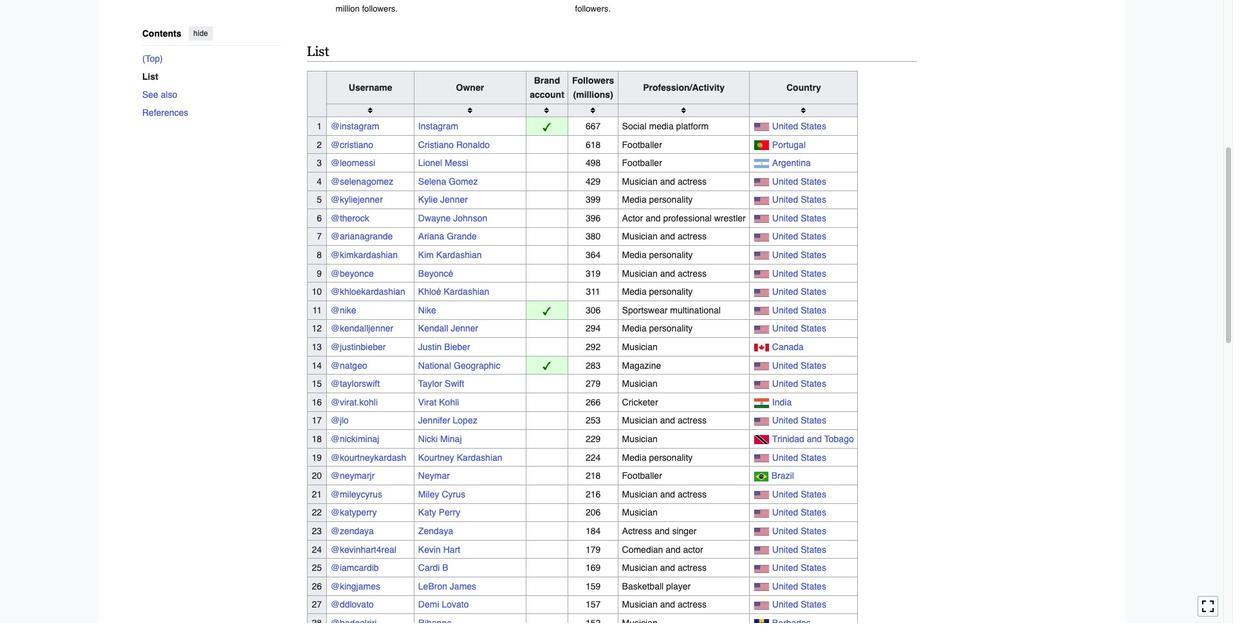 Task type: describe. For each thing, give the bounding box(es) containing it.
@beyonce link
[[331, 268, 374, 279]]

united states for 169
[[772, 563, 826, 573]]

united for 283
[[772, 360, 798, 371]]

personality for 364
[[649, 250, 693, 260]]

musician and actress for 216
[[622, 489, 707, 499]]

states for 159
[[801, 581, 826, 591]]

references link
[[142, 103, 281, 121]]

katy perry link
[[418, 508, 460, 518]]

united for 380
[[772, 231, 798, 242]]

0 vertical spatial list
[[307, 44, 329, 59]]

argentina
[[772, 158, 811, 168]]

media for 311
[[622, 287, 647, 297]]

justin bieber
[[418, 342, 470, 352]]

united for 169
[[772, 563, 798, 573]]

states for 399
[[801, 195, 826, 205]]

actor
[[622, 213, 643, 223]]

united for 364
[[772, 250, 798, 260]]

8 musician from the top
[[622, 489, 658, 499]]

and for 184
[[655, 526, 670, 536]]

@selenagomez link
[[331, 176, 393, 186]]

united states link for 380
[[772, 231, 826, 242]]

hart
[[443, 544, 460, 555]]

united states for 319
[[772, 268, 826, 279]]

kylie jenner
[[418, 195, 468, 205]]

cristiano ronaldo
[[418, 139, 490, 150]]

states for 157
[[801, 600, 826, 610]]

lebron
[[418, 581, 447, 591]]

1 musician from the top
[[622, 176, 658, 186]]

jenner for kylie jenner
[[440, 195, 468, 205]]

@kimkardashian link
[[331, 250, 398, 260]]

@taylorswift
[[331, 379, 380, 389]]

username
[[349, 82, 392, 93]]

cyrus
[[442, 489, 465, 499]]

cristiano ronaldo link
[[418, 139, 490, 150]]

united states link for 206
[[772, 508, 826, 518]]

kim kardashian
[[418, 250, 482, 260]]

united states link for 283
[[772, 360, 826, 371]]

personality for 294
[[649, 323, 693, 334]]

united for 667
[[772, 121, 798, 131]]

musician and actress for 380
[[622, 231, 707, 242]]

11 musician from the top
[[622, 600, 658, 610]]

united for 224
[[772, 452, 798, 463]]

@nike
[[331, 305, 356, 315]]

and for 396
[[646, 213, 661, 223]]

united states link for 253
[[772, 415, 826, 426]]

@virat.kohli link
[[331, 397, 378, 407]]

states for 224
[[801, 452, 826, 463]]

united states link for 319
[[772, 268, 826, 279]]

united states link for 667
[[772, 121, 826, 131]]

bieber
[[444, 342, 470, 352]]

cristiano
[[418, 139, 454, 150]]

@mileycyrus
[[331, 489, 382, 499]]

lebron james
[[418, 581, 476, 591]]

cricketer
[[622, 397, 658, 407]]

@katyperry
[[331, 508, 377, 518]]

states for 364
[[801, 250, 826, 260]]

actress for 169
[[678, 563, 707, 573]]

@therock
[[331, 213, 369, 223]]

states for 319
[[801, 268, 826, 279]]

united states link for 306
[[772, 305, 826, 315]]

kardashian for kourtney kardashian
[[457, 452, 502, 463]]

states for 380
[[801, 231, 826, 242]]

united states for 157
[[772, 600, 826, 610]]

united for 311
[[772, 287, 798, 297]]

jennifer lopez link
[[418, 415, 477, 426]]

kendall jenner link
[[418, 323, 478, 334]]

states for 206
[[801, 508, 826, 518]]

james
[[450, 581, 476, 591]]

and for 157
[[660, 600, 675, 610]]

taylor swift link
[[418, 379, 464, 389]]

@ddlovato
[[331, 600, 374, 610]]

169
[[586, 563, 601, 573]]

dwayne
[[418, 213, 451, 223]]

argentina link
[[772, 158, 811, 168]]

musician and actress for 157
[[622, 600, 707, 610]]

united states link for 364
[[772, 250, 826, 260]]

trinidad and tobago
[[772, 434, 854, 444]]

united states for 179
[[772, 544, 826, 555]]

zendaya link
[[418, 526, 453, 536]]

kendall
[[418, 323, 448, 334]]

social media platform
[[622, 121, 709, 131]]

states for 184
[[801, 526, 826, 536]]

@kevinhart4real link
[[331, 544, 396, 555]]

portugal link
[[772, 139, 806, 150]]

see also
[[142, 89, 177, 99]]

trinidad and tobago link
[[772, 434, 854, 444]]

actor and professional wrestler
[[622, 213, 746, 223]]

neymar
[[418, 471, 450, 481]]

dwayne johnson
[[418, 213, 487, 223]]

united for 429
[[772, 176, 798, 186]]

united for 216
[[772, 489, 798, 499]]

states for 253
[[801, 415, 826, 426]]

selena
[[418, 176, 446, 186]]

states for 396
[[801, 213, 826, 223]]

miley
[[418, 489, 439, 499]]

musician and actress for 169
[[622, 563, 707, 573]]

media for 294
[[622, 323, 647, 334]]

and for 169
[[660, 563, 675, 573]]

justin bieber link
[[418, 342, 470, 352]]

@arianagrande link
[[331, 231, 393, 242]]

national geographic link
[[418, 360, 500, 371]]

@zendaya link
[[331, 526, 374, 536]]

kendall jenner
[[418, 323, 478, 334]]

united states for 429
[[772, 176, 826, 186]]

states for 216
[[801, 489, 826, 499]]

contents
[[142, 28, 181, 39]]

@nickiminaj link
[[331, 434, 379, 444]]

jennifer lopez
[[418, 415, 477, 426]]

united states for 306
[[772, 305, 826, 315]]

kim kardashian link
[[418, 250, 482, 260]]

media
[[649, 121, 674, 131]]

159
[[586, 581, 601, 591]]

364
[[586, 250, 601, 260]]

(top) link
[[142, 49, 281, 67]]

157
[[586, 600, 601, 610]]

brand
[[534, 75, 560, 85]]

united states for 311
[[772, 287, 826, 297]]

instagram link
[[418, 121, 458, 131]]

6 musician from the top
[[622, 415, 658, 426]]

united for 396
[[772, 213, 798, 223]]

@iamcardib
[[331, 563, 379, 573]]

@nike link
[[331, 305, 356, 315]]

united states link for 311
[[772, 287, 826, 297]]

singer
[[672, 526, 697, 536]]

united states link for 279
[[772, 379, 826, 389]]

yes image for 306
[[543, 307, 551, 315]]

actress for 157
[[678, 600, 707, 610]]

united for 294
[[772, 323, 798, 334]]

@kendalljenner link
[[331, 323, 393, 334]]

footballer for 218
[[622, 471, 662, 481]]

states for 294
[[801, 323, 826, 334]]

216
[[586, 489, 601, 499]]

fullscreen image
[[1202, 600, 1215, 613]]

@kimkardashian
[[331, 250, 398, 260]]

states for 279
[[801, 379, 826, 389]]

@zendaya
[[331, 526, 374, 536]]

498
[[586, 158, 601, 168]]

johnson
[[453, 213, 487, 223]]

311
[[586, 287, 601, 297]]

@jlo link
[[331, 415, 349, 426]]

miley cyrus
[[418, 489, 465, 499]]

@kyliejenner link
[[331, 195, 383, 205]]

profession/activity
[[643, 82, 725, 93]]

united for 159
[[772, 581, 798, 591]]

253
[[586, 415, 601, 426]]

399
[[586, 195, 601, 205]]

@kourtneykardash
[[331, 452, 406, 463]]

united for 399
[[772, 195, 798, 205]]

4 musician from the top
[[622, 342, 658, 352]]

283
[[586, 360, 601, 371]]



Task type: locate. For each thing, give the bounding box(es) containing it.
4 united states link from the top
[[772, 213, 826, 223]]

3 musician from the top
[[622, 268, 658, 279]]

personality down actor and professional wrestler
[[649, 250, 693, 260]]

actress for 216
[[678, 489, 707, 499]]

1 horizontal spatial list
[[307, 44, 329, 59]]

brazil link
[[772, 471, 794, 481]]

taylor
[[418, 379, 442, 389]]

united for 279
[[772, 379, 798, 389]]

states for 179
[[801, 544, 826, 555]]

5 media from the top
[[622, 452, 647, 463]]

musician and actress for 319
[[622, 268, 707, 279]]

13 states from the top
[[801, 415, 826, 426]]

1 personality from the top
[[649, 195, 693, 205]]

united states link for 294
[[772, 323, 826, 334]]

0 vertical spatial kardashian
[[436, 250, 482, 260]]

nike
[[418, 305, 436, 315]]

personality
[[649, 195, 693, 205], [649, 250, 693, 260], [649, 287, 693, 297], [649, 323, 693, 334], [649, 452, 693, 463]]

and down magazine
[[660, 415, 675, 426]]

musician and actress for 253
[[622, 415, 707, 426]]

20 states from the top
[[801, 581, 826, 591]]

2 musician and actress from the top
[[622, 231, 707, 242]]

instagram
[[418, 121, 458, 131]]

5 actress from the top
[[678, 489, 707, 499]]

united for 184
[[772, 526, 798, 536]]

united states link for 396
[[772, 213, 826, 223]]

footballer for 498
[[622, 158, 662, 168]]

and for 179
[[666, 544, 681, 555]]

account
[[530, 89, 564, 100]]

229
[[586, 434, 601, 444]]

and left actor
[[666, 544, 681, 555]]

musician and actress up actress and singer
[[622, 489, 707, 499]]

yes image for 667
[[543, 123, 551, 131]]

4 states from the top
[[801, 213, 826, 223]]

3 media personality from the top
[[622, 287, 693, 297]]

18 united states from the top
[[772, 544, 826, 555]]

musician and actress down basketball player
[[622, 600, 707, 610]]

13 united states link from the top
[[772, 415, 826, 426]]

united states link for 157
[[772, 600, 826, 610]]

3 united states link from the top
[[772, 195, 826, 205]]

kardashian
[[436, 250, 482, 260], [444, 287, 489, 297], [457, 452, 502, 463]]

9 united from the top
[[772, 305, 798, 315]]

@cristiano link
[[331, 139, 373, 150]]

personality down the sportswear multinational
[[649, 323, 693, 334]]

7 musician and actress from the top
[[622, 600, 707, 610]]

kevin hart
[[418, 544, 460, 555]]

tobago
[[825, 434, 854, 444]]

cardi b
[[418, 563, 448, 573]]

media right '224'
[[622, 452, 647, 463]]

states for 667
[[801, 121, 826, 131]]

ronaldo
[[456, 139, 490, 150]]

united states for 364
[[772, 250, 826, 260]]

@therock link
[[331, 213, 369, 223]]

united states link for 399
[[772, 195, 826, 205]]

8 united from the top
[[772, 287, 798, 297]]

wrestler
[[714, 213, 746, 223]]

@selenagomez
[[331, 176, 393, 186]]

15 states from the top
[[801, 489, 826, 499]]

media personality
[[622, 195, 693, 205], [622, 250, 693, 260], [622, 287, 693, 297], [622, 323, 693, 334], [622, 452, 693, 463]]

footballer
[[622, 139, 662, 150], [622, 158, 662, 168], [622, 471, 662, 481]]

kohli
[[439, 397, 459, 407]]

2 musician from the top
[[622, 231, 658, 242]]

2 actress from the top
[[678, 231, 707, 242]]

@neymarjr
[[331, 471, 375, 481]]

ariana grande link
[[418, 231, 477, 242]]

4 media from the top
[[622, 323, 647, 334]]

hide button
[[188, 26, 213, 41]]

media personality for 224
[[622, 452, 693, 463]]

musician and actress down cricketer
[[622, 415, 707, 426]]

yes image
[[543, 362, 551, 370]]

musician and actress up the sportswear multinational
[[622, 268, 707, 279]]

yes image
[[543, 123, 551, 131], [543, 307, 551, 315]]

basketball player
[[622, 581, 691, 591]]

personality for 311
[[649, 287, 693, 297]]

united for 179
[[772, 544, 798, 555]]

and down comedian and actor
[[660, 563, 675, 573]]

personality up the sportswear multinational
[[649, 287, 693, 297]]

brand account
[[530, 75, 564, 100]]

united states for 206
[[772, 508, 826, 518]]

@arianagrande
[[331, 231, 393, 242]]

19 united from the top
[[772, 563, 798, 573]]

media for 364
[[622, 250, 647, 260]]

2 united states link from the top
[[772, 176, 826, 186]]

also
[[160, 89, 177, 99]]

yes image left 306
[[543, 307, 551, 315]]

0 vertical spatial yes image
[[543, 123, 551, 131]]

1 media personality from the top
[[622, 195, 693, 205]]

11 united states from the top
[[772, 360, 826, 371]]

2 yes image from the top
[[543, 307, 551, 315]]

united states for 184
[[772, 526, 826, 536]]

united states
[[772, 121, 826, 131], [772, 176, 826, 186], [772, 195, 826, 205], [772, 213, 826, 223], [772, 231, 826, 242], [772, 250, 826, 260], [772, 268, 826, 279], [772, 287, 826, 297], [772, 305, 826, 315], [772, 323, 826, 334], [772, 360, 826, 371], [772, 379, 826, 389], [772, 415, 826, 426], [772, 452, 826, 463], [772, 489, 826, 499], [772, 508, 826, 518], [772, 526, 826, 536], [772, 544, 826, 555], [772, 563, 826, 573], [772, 581, 826, 591], [772, 600, 826, 610]]

and down player
[[660, 600, 675, 610]]

0 vertical spatial jenner
[[440, 195, 468, 205]]

kardashian down beyoncé
[[444, 287, 489, 297]]

5 personality from the top
[[649, 452, 693, 463]]

6 actress from the top
[[678, 563, 707, 573]]

(millions)
[[573, 89, 613, 100]]

and for 429
[[660, 176, 675, 186]]

3 united states from the top
[[772, 195, 826, 205]]

personality up actor and professional wrestler
[[649, 195, 693, 205]]

united states for 253
[[772, 415, 826, 426]]

17 united states from the top
[[772, 526, 826, 536]]

united states for 279
[[772, 379, 826, 389]]

16 states from the top
[[801, 508, 826, 518]]

292
[[586, 342, 601, 352]]

jenner up dwayne johnson link on the top
[[440, 195, 468, 205]]

musician and actress down actor and professional wrestler
[[622, 231, 707, 242]]

media personality for 294
[[622, 323, 693, 334]]

actor
[[683, 544, 703, 555]]

demi lovato link
[[418, 600, 469, 610]]

19 united states from the top
[[772, 563, 826, 573]]

429
[[586, 176, 601, 186]]

4 actress from the top
[[678, 415, 707, 426]]

1 united states from the top
[[772, 121, 826, 131]]

1 vertical spatial footballer
[[622, 158, 662, 168]]

kardashian down minaj
[[457, 452, 502, 463]]

and up comedian and actor
[[655, 526, 670, 536]]

4 united from the top
[[772, 213, 798, 223]]

media down sportswear
[[622, 323, 647, 334]]

united states for 399
[[772, 195, 826, 205]]

united states for 396
[[772, 213, 826, 223]]

swift
[[445, 379, 464, 389]]

14 united from the top
[[772, 452, 798, 463]]

8 united states from the top
[[772, 287, 826, 297]]

@khloekardashian
[[331, 287, 405, 297]]

1 vertical spatial jenner
[[451, 323, 478, 334]]

2 vertical spatial kardashian
[[457, 452, 502, 463]]

@neymarjr link
[[331, 471, 375, 481]]

7 united states link from the top
[[772, 268, 826, 279]]

musician and actress up actor and professional wrestler
[[622, 176, 707, 186]]

trinidad
[[772, 434, 805, 444]]

social
[[622, 121, 647, 131]]

justin
[[418, 342, 442, 352]]

4 united states from the top
[[772, 213, 826, 223]]

media for 399
[[622, 195, 647, 205]]

4 musician and actress from the top
[[622, 415, 707, 426]]

3 states from the top
[[801, 195, 826, 205]]

6 united from the top
[[772, 250, 798, 260]]

1 united states link from the top
[[772, 121, 826, 131]]

667
[[586, 121, 601, 131]]

17 states from the top
[[801, 526, 826, 536]]

18 united from the top
[[772, 544, 798, 555]]

minaj
[[440, 434, 462, 444]]

15 united from the top
[[772, 489, 798, 499]]

and for 319
[[660, 268, 675, 279]]

kardashian for kim kardashian
[[436, 250, 482, 260]]

1 vertical spatial list
[[142, 71, 158, 81]]

country
[[787, 82, 821, 93]]

united states link for 159
[[772, 581, 826, 591]]

media up 'actor'
[[622, 195, 647, 205]]

19 states from the top
[[801, 563, 826, 573]]

actress for 253
[[678, 415, 707, 426]]

platform
[[676, 121, 709, 131]]

united states link for 184
[[772, 526, 826, 536]]

united states for 224
[[772, 452, 826, 463]]

2 states from the top
[[801, 176, 826, 186]]

1 actress from the top
[[678, 176, 707, 186]]

15 united states from the top
[[772, 489, 826, 499]]

10 united from the top
[[772, 323, 798, 334]]

media down 'actor'
[[622, 250, 647, 260]]

0 horizontal spatial list
[[142, 71, 158, 81]]

actress for 429
[[678, 176, 707, 186]]

10 united states link from the top
[[772, 323, 826, 334]]

17 united states link from the top
[[772, 526, 826, 536]]

10 musician from the top
[[622, 563, 658, 573]]

kevin hart link
[[418, 544, 460, 555]]

1 media from the top
[[622, 195, 647, 205]]

personality down cricketer
[[649, 452, 693, 463]]

380
[[586, 231, 601, 242]]

united for 319
[[772, 268, 798, 279]]

7 united states from the top
[[772, 268, 826, 279]]

19 united states link from the top
[[772, 563, 826, 573]]

2 media personality from the top
[[622, 250, 693, 260]]

yes image down account
[[543, 123, 551, 131]]

12 united states from the top
[[772, 379, 826, 389]]

5 united from the top
[[772, 231, 798, 242]]

united states for 380
[[772, 231, 826, 242]]

media personality for 399
[[622, 195, 693, 205]]

musician and actress for 429
[[622, 176, 707, 186]]

10 united states from the top
[[772, 323, 826, 334]]

17 united from the top
[[772, 526, 798, 536]]

cardi
[[418, 563, 440, 573]]

kardashian for khloé kardashian
[[444, 287, 489, 297]]

and for 380
[[660, 231, 675, 242]]

media personality for 311
[[622, 287, 693, 297]]

1 yes image from the top
[[543, 123, 551, 131]]

306
[[586, 305, 601, 315]]

actress
[[678, 176, 707, 186], [678, 231, 707, 242], [678, 268, 707, 279], [678, 415, 707, 426], [678, 489, 707, 499], [678, 563, 707, 573], [678, 600, 707, 610]]

1 vertical spatial yes image
[[543, 307, 551, 315]]

professional
[[663, 213, 712, 223]]

@virat.kohli
[[331, 397, 378, 407]]

united states link for 169
[[772, 563, 826, 573]]

kourtney kardashian link
[[418, 452, 502, 463]]

3 personality from the top
[[649, 287, 693, 297]]

and up the sportswear multinational
[[660, 268, 675, 279]]

kourtney
[[418, 452, 454, 463]]

united states link for 179
[[772, 544, 826, 555]]

and up actor and professional wrestler
[[660, 176, 675, 186]]

3 actress from the top
[[678, 268, 707, 279]]

and down actor and professional wrestler
[[660, 231, 675, 242]]

kourtney kardashian
[[418, 452, 502, 463]]

footballer for 618
[[622, 139, 662, 150]]

@kingjames link
[[331, 581, 380, 591]]

kylie
[[418, 195, 438, 205]]

(top)
[[142, 53, 162, 63]]

16 united states from the top
[[772, 508, 826, 518]]

united for 253
[[772, 415, 798, 426]]

12 states from the top
[[801, 379, 826, 389]]

kardashian down grande
[[436, 250, 482, 260]]

nike link
[[418, 305, 436, 315]]

18 states from the top
[[801, 544, 826, 555]]

cardi b link
[[418, 563, 448, 573]]

personality for 224
[[649, 452, 693, 463]]

katy perry
[[418, 508, 460, 518]]

actress for 319
[[678, 268, 707, 279]]

7 musician from the top
[[622, 434, 658, 444]]

demi
[[418, 600, 439, 610]]

perry
[[439, 508, 460, 518]]

united states link for 224
[[772, 452, 826, 463]]

8 united states link from the top
[[772, 287, 826, 297]]

states for 429
[[801, 176, 826, 186]]

musician and actress down comedian and actor
[[622, 563, 707, 573]]

demi lovato
[[418, 600, 469, 610]]

personality for 399
[[649, 195, 693, 205]]

266
[[586, 397, 601, 407]]

6 states from the top
[[801, 250, 826, 260]]

4 media personality from the top
[[622, 323, 693, 334]]

united states for 283
[[772, 360, 826, 371]]

6 united states link from the top
[[772, 250, 826, 260]]

canada link
[[772, 342, 804, 352]]

media personality down 'actor'
[[622, 250, 693, 260]]

21 states from the top
[[801, 600, 826, 610]]

and up actress and singer
[[660, 489, 675, 499]]

11 states from the top
[[801, 360, 826, 371]]

virat kohli link
[[418, 397, 459, 407]]

and right 'actor'
[[646, 213, 661, 223]]

5 states from the top
[[801, 231, 826, 242]]

8 states from the top
[[801, 287, 826, 297]]

11 united states link from the top
[[772, 360, 826, 371]]

united states for 667
[[772, 121, 826, 131]]

9 united states link from the top
[[772, 305, 826, 315]]

virat
[[418, 397, 437, 407]]

grande
[[447, 231, 477, 242]]

jenner up bieber
[[451, 323, 478, 334]]

3 media from the top
[[622, 287, 647, 297]]

7 united from the top
[[772, 268, 798, 279]]

16 united states link from the top
[[772, 508, 826, 518]]

1 vertical spatial kardashian
[[444, 287, 489, 297]]

virat kohli
[[418, 397, 459, 407]]

and for 253
[[660, 415, 675, 426]]

united states link for 429
[[772, 176, 826, 186]]

5 musician from the top
[[622, 379, 658, 389]]

2 personality from the top
[[649, 250, 693, 260]]

2 media from the top
[[622, 250, 647, 260]]

9 musician from the top
[[622, 508, 658, 518]]

media up sportswear
[[622, 287, 647, 297]]

media personality down sportswear
[[622, 323, 693, 334]]

states for 311
[[801, 287, 826, 297]]

3 musician and actress from the top
[[622, 268, 707, 279]]

media personality up 'actor'
[[622, 195, 693, 205]]

united states link
[[772, 121, 826, 131], [772, 176, 826, 186], [772, 195, 826, 205], [772, 213, 826, 223], [772, 231, 826, 242], [772, 250, 826, 260], [772, 268, 826, 279], [772, 287, 826, 297], [772, 305, 826, 315], [772, 323, 826, 334], [772, 360, 826, 371], [772, 379, 826, 389], [772, 415, 826, 426], [772, 452, 826, 463], [772, 489, 826, 499], [772, 508, 826, 518], [772, 526, 826, 536], [772, 544, 826, 555], [772, 563, 826, 573], [772, 581, 826, 591], [772, 600, 826, 610]]

selena gomez
[[418, 176, 478, 186]]

1 states from the top
[[801, 121, 826, 131]]

2 vertical spatial footballer
[[622, 471, 662, 481]]

multinational
[[670, 305, 721, 315]]

states for 283
[[801, 360, 826, 371]]

ariana
[[418, 231, 444, 242]]

media personality down cricketer
[[622, 452, 693, 463]]

states for 306
[[801, 305, 826, 315]]

united for 306
[[772, 305, 798, 315]]

@jlo
[[331, 415, 349, 426]]

9 united states from the top
[[772, 305, 826, 315]]

jenner for kendall jenner
[[451, 323, 478, 334]]

states for 169
[[801, 563, 826, 573]]

0 vertical spatial footballer
[[622, 139, 662, 150]]

messi
[[445, 158, 468, 168]]

1 musician and actress from the top
[[622, 176, 707, 186]]

1 united from the top
[[772, 121, 798, 131]]

united states link for 216
[[772, 489, 826, 499]]

21 united from the top
[[772, 600, 798, 610]]

16 united from the top
[[772, 508, 798, 518]]

5 musician and actress from the top
[[622, 489, 707, 499]]

11 united from the top
[[772, 360, 798, 371]]

gomez
[[449, 176, 478, 186]]

2 footballer from the top
[[622, 158, 662, 168]]

6 musician and actress from the top
[[622, 563, 707, 573]]

media personality up sportswear
[[622, 287, 693, 297]]

4 personality from the top
[[649, 323, 693, 334]]

and left tobago
[[807, 434, 822, 444]]

media personality for 364
[[622, 250, 693, 260]]

comedian
[[622, 544, 663, 555]]



Task type: vqa. For each thing, say whether or not it's contained in the screenshot.


